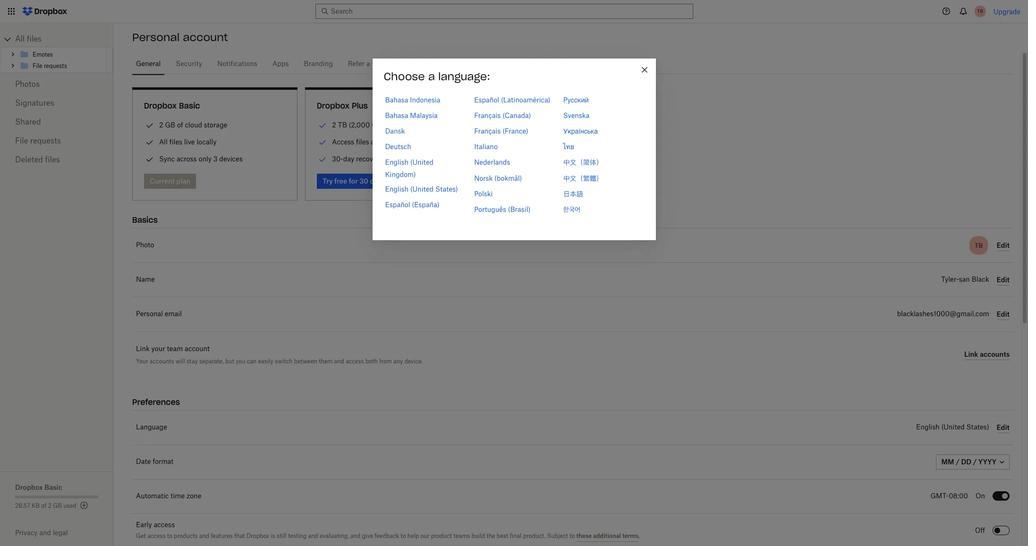 Task type: vqa. For each thing, say whether or not it's contained in the screenshot.
the topmost '$0.00'
no



Task type: locate. For each thing, give the bounding box(es) containing it.
personal
[[132, 31, 180, 44], [136, 311, 163, 318]]

to left the products
[[167, 534, 172, 539]]

08:00
[[949, 494, 968, 500]]

0 vertical spatial states)
[[435, 185, 458, 193]]

recommended image
[[317, 137, 328, 148], [317, 154, 328, 165]]

español (españa)
[[385, 201, 440, 209]]

1 horizontal spatial español
[[474, 96, 499, 104]]

your up accounts
[[151, 346, 165, 353]]

of left cloud
[[177, 121, 183, 129]]

a up indonesia in the left of the page
[[428, 70, 435, 83]]

all inside tree
[[15, 35, 25, 43]]

français inside the français (canada) button
[[474, 111, 501, 119]]

early
[[136, 522, 152, 529]]

files inside tree
[[27, 35, 42, 43]]

storage
[[204, 121, 227, 129]]

español for español (españa)
[[385, 201, 410, 209]]

files down dropbox logo - go to the homepage
[[27, 35, 42, 43]]

dropbox up tb
[[317, 101, 350, 111]]

1 recommended image from the top
[[317, 137, 328, 148]]

tab list containing general
[[132, 51, 1014, 76]]

中文（简体） button
[[563, 157, 603, 168]]

0 vertical spatial personal
[[132, 31, 180, 44]]

dansk button
[[385, 125, 405, 137]]

files for all files
[[27, 35, 42, 43]]

english (united states)
[[385, 185, 458, 193], [916, 425, 989, 431]]

them
[[319, 358, 333, 365]]

bahasa inside bahasa indonesia button
[[385, 96, 408, 104]]

date format
[[136, 459, 174, 466]]

access files across all your devices
[[332, 138, 441, 146]]

1 vertical spatial account
[[185, 346, 210, 353]]

1 to from the left
[[167, 534, 172, 539]]

english for english (united states) button
[[385, 185, 409, 193]]

account up stay
[[185, 346, 210, 353]]

日本語 button
[[563, 188, 583, 200]]

0 vertical spatial all
[[15, 35, 25, 43]]

français inside français (france) button
[[474, 127, 501, 135]]

bahasa indonesia
[[385, 96, 440, 104]]

all up the sync
[[159, 138, 168, 146]]

0 horizontal spatial dropbox basic
[[15, 484, 62, 492]]

devices right 3
[[219, 155, 243, 163]]

0 vertical spatial recommended image
[[317, 137, 328, 148]]

of
[[177, 121, 183, 129], [386, 121, 392, 129], [41, 503, 46, 509]]

1 vertical spatial english (united states)
[[916, 425, 989, 431]]

0 horizontal spatial of
[[41, 503, 46, 509]]

0 horizontal spatial español
[[385, 201, 410, 209]]

build
[[472, 534, 485, 539]]

0 horizontal spatial basic
[[44, 484, 62, 492]]

pусский
[[563, 96, 589, 104]]

nederlands button
[[474, 157, 510, 168]]

access right the early
[[154, 522, 175, 529]]

general tab
[[132, 53, 165, 76]]

all down dropbox logo - go to the homepage
[[15, 35, 25, 43]]

personal up general
[[132, 31, 180, 44]]

1 vertical spatial español
[[385, 201, 410, 209]]

0 vertical spatial dropbox basic
[[144, 101, 200, 111]]

version
[[398, 155, 420, 163]]

account up security
[[183, 31, 228, 44]]

basics
[[132, 215, 158, 225]]

teams
[[453, 534, 470, 539]]

1 horizontal spatial of
[[177, 121, 183, 129]]

general
[[136, 61, 161, 68]]

testing
[[288, 534, 307, 539]]

branding
[[304, 61, 333, 68]]

stay
[[187, 358, 198, 365]]

dropbox logo - go to the homepage image
[[19, 4, 70, 19]]

日本語
[[563, 190, 583, 198]]

(united inside button
[[410, 185, 434, 193]]

español left (españa)
[[385, 201, 410, 209]]

group
[[1, 47, 113, 73]]

2 right kb
[[48, 503, 51, 509]]

2 left tb
[[332, 121, 336, 129]]

security tab
[[172, 53, 206, 76]]

dropbox basic up kb
[[15, 484, 62, 492]]

1 horizontal spatial gb
[[165, 121, 175, 129]]

across down all files live locally
[[177, 155, 197, 163]]

italiano
[[474, 143, 498, 151]]

1 vertical spatial access
[[154, 522, 175, 529]]

1 bahasa from the top
[[385, 96, 408, 104]]

0 horizontal spatial devices
[[219, 155, 243, 163]]

english inside button
[[385, 185, 409, 193]]

中文（繁體） button
[[563, 172, 603, 184]]

gb left cloud
[[165, 121, 175, 129]]

0 horizontal spatial english (united states)
[[385, 185, 458, 193]]

basic up the 28.57 kb of 2 gb used on the left
[[44, 484, 62, 492]]

français (france)
[[474, 127, 528, 135]]

sync across only 3 devices
[[159, 155, 243, 163]]

0 vertical spatial devices
[[418, 138, 441, 146]]

files down (2,000
[[356, 138, 369, 146]]

0 vertical spatial bahasa
[[385, 96, 408, 104]]

2 vertical spatial english
[[916, 425, 940, 431]]

0 vertical spatial basic
[[179, 101, 200, 111]]

recommended image for 30-
[[317, 154, 328, 165]]

1 vertical spatial français
[[474, 127, 501, 135]]

(brasil)
[[508, 205, 531, 213]]

0 horizontal spatial your
[[151, 346, 165, 353]]

tb
[[338, 121, 347, 129]]

1 vertical spatial recommended image
[[317, 154, 328, 165]]

feedback
[[375, 534, 399, 539]]

gb left used
[[53, 503, 62, 509]]

dropbox basic up 2 gb of cloud storage
[[144, 101, 200, 111]]

bahasa inside bahasa malaysia 'button'
[[385, 111, 408, 119]]

português (brasil) button
[[474, 204, 531, 215]]

0 vertical spatial (united
[[410, 158, 434, 166]]

automatic time zone
[[136, 494, 201, 500]]

of right gb)
[[386, 121, 392, 129]]

2 vertical spatial access
[[147, 534, 166, 539]]

a right refer
[[366, 61, 370, 68]]

1 vertical spatial personal
[[136, 311, 163, 318]]

dropbox basic
[[144, 101, 200, 111], [15, 484, 62, 492]]

1 vertical spatial a
[[428, 70, 435, 83]]

1 horizontal spatial basic
[[179, 101, 200, 111]]

basic up 2 gb of cloud storage
[[179, 101, 200, 111]]

notifications
[[217, 61, 257, 68]]

0 vertical spatial across
[[371, 138, 391, 146]]

all for all files
[[15, 35, 25, 43]]

and left features at the bottom
[[199, 534, 209, 539]]

(united for english (united states) button
[[410, 185, 434, 193]]

access down 'early access'
[[147, 534, 166, 539]]

2
[[159, 121, 163, 129], [332, 121, 336, 129], [48, 503, 51, 509]]

get access to products and features that dropbox is still testing and evaluating, and give feedback to help our product teams build the best final product. subject to
[[136, 534, 576, 539]]

français up italiano on the top of the page
[[474, 127, 501, 135]]

dropbox left is
[[247, 534, 269, 539]]

access for early access
[[154, 522, 175, 529]]

0 horizontal spatial a
[[366, 61, 370, 68]]

a for refer
[[366, 61, 370, 68]]

0 vertical spatial a
[[366, 61, 370, 68]]

devices up history
[[418, 138, 441, 146]]

1 horizontal spatial 2
[[159, 121, 163, 129]]

bahasa up space
[[385, 111, 408, 119]]

from
[[379, 358, 392, 365]]

recommended image left 30-
[[317, 154, 328, 165]]

0 vertical spatial english (united states)
[[385, 185, 458, 193]]

2 recommended image from the top
[[317, 154, 328, 165]]

a inside dialog
[[428, 70, 435, 83]]

1 vertical spatial (united
[[410, 185, 434, 193]]

0 vertical spatial english
[[385, 158, 409, 166]]

refer
[[348, 61, 365, 68]]

1 vertical spatial english
[[385, 185, 409, 193]]

to left help
[[401, 534, 406, 539]]

space
[[394, 121, 412, 129]]

tab list
[[132, 51, 1014, 76]]

1 vertical spatial all
[[159, 138, 168, 146]]

your right all
[[402, 138, 416, 146]]

1 vertical spatial states)
[[967, 425, 989, 431]]

0 horizontal spatial states)
[[435, 185, 458, 193]]

files for all files live locally
[[169, 138, 182, 146]]

1 horizontal spatial to
[[401, 534, 406, 539]]

1 vertical spatial devices
[[219, 155, 243, 163]]

0 horizontal spatial gb
[[53, 503, 62, 509]]

across left all
[[371, 138, 391, 146]]

1 vertical spatial bahasa
[[385, 111, 408, 119]]

to
[[167, 534, 172, 539], [401, 534, 406, 539], [570, 534, 575, 539]]

(latinoamérica)
[[501, 96, 550, 104]]

signatures
[[15, 100, 54, 107]]

of right kb
[[41, 503, 46, 509]]

a inside 'tab'
[[366, 61, 370, 68]]

0 vertical spatial français
[[474, 111, 501, 119]]

files down file requests link
[[45, 156, 60, 164]]

kb
[[32, 503, 40, 509]]

italiano button
[[474, 141, 498, 153]]

personal for personal account
[[132, 31, 180, 44]]

bahasa for bahasa indonesia
[[385, 96, 408, 104]]

ไทย
[[563, 143, 574, 151]]

español
[[474, 96, 499, 104], [385, 201, 410, 209]]

upgrade
[[994, 7, 1021, 15]]

2 horizontal spatial 2
[[332, 121, 336, 129]]

2 bahasa from the top
[[385, 111, 408, 119]]

1 horizontal spatial a
[[428, 70, 435, 83]]

bahasa malaysia button
[[385, 110, 438, 121]]

(united inside english (united kingdom)
[[410, 158, 434, 166]]

your
[[136, 358, 148, 365]]

files left live
[[169, 138, 182, 146]]

on
[[976, 494, 985, 500]]

0 vertical spatial gb
[[165, 121, 175, 129]]

2 vertical spatial (united
[[941, 425, 965, 431]]

(canada)
[[503, 111, 531, 119]]

0 vertical spatial your
[[402, 138, 416, 146]]

1 horizontal spatial devices
[[418, 138, 441, 146]]

deleted files link
[[15, 151, 98, 170]]

files for deleted files
[[45, 156, 60, 164]]

the
[[487, 534, 495, 539]]

evaluating,
[[320, 534, 349, 539]]

a
[[366, 61, 370, 68], [428, 70, 435, 83]]

0 vertical spatial español
[[474, 96, 499, 104]]

español up français (canada)
[[474, 96, 499, 104]]

file requests
[[15, 137, 61, 145]]

1 vertical spatial dropbox basic
[[15, 484, 62, 492]]

only
[[199, 155, 212, 163]]

bahasa up bahasa malaysia
[[385, 96, 408, 104]]

2 horizontal spatial to
[[570, 534, 575, 539]]

switch
[[275, 358, 293, 365]]

recommended image down recommended image
[[317, 137, 328, 148]]

to right 'subject' on the bottom right
[[570, 534, 575, 539]]

2 up all files live locally
[[159, 121, 163, 129]]

photo
[[136, 242, 154, 249]]

2 français from the top
[[474, 127, 501, 135]]

access left both
[[346, 358, 364, 365]]

svenska button
[[563, 110, 590, 121]]

link your team account
[[136, 346, 210, 353]]

access for get access to products and features that dropbox is still testing and evaluating, and give feedback to help our product teams build the best final product. subject to
[[147, 534, 166, 539]]

28.57
[[15, 503, 30, 509]]

bahasa malaysia
[[385, 111, 438, 119]]

recommended image
[[317, 120, 328, 131]]

1 français from the top
[[474, 111, 501, 119]]

0 horizontal spatial across
[[177, 155, 197, 163]]

dropbox plus
[[317, 101, 368, 111]]

français up français (france)
[[474, 111, 501, 119]]

all
[[15, 35, 25, 43], [159, 138, 168, 146]]

features
[[211, 534, 233, 539]]

українська
[[563, 127, 598, 135]]

28.57 kb of 2 gb used
[[15, 503, 76, 509]]

0 horizontal spatial to
[[167, 534, 172, 539]]

personal email
[[136, 311, 182, 318]]

2 for dropbox basic
[[159, 121, 163, 129]]

personal left email
[[136, 311, 163, 318]]

1 horizontal spatial all
[[159, 138, 168, 146]]

easily
[[258, 358, 273, 365]]

0 horizontal spatial all
[[15, 35, 25, 43]]

english inside english (united kingdom)
[[385, 158, 409, 166]]



Task type: describe. For each thing, give the bounding box(es) containing it.
get more space image
[[78, 500, 90, 512]]

product
[[431, 534, 452, 539]]

norsk (bokmål)
[[474, 174, 522, 182]]

0 vertical spatial account
[[183, 31, 228, 44]]

1 vertical spatial your
[[151, 346, 165, 353]]

friend
[[372, 61, 390, 68]]

photos link
[[15, 75, 98, 94]]

(2,000
[[349, 121, 370, 129]]

privacy
[[15, 529, 37, 537]]

branding tab
[[300, 53, 337, 76]]

português (brasil)
[[474, 205, 531, 213]]

all for all files live locally
[[159, 138, 168, 146]]

date
[[136, 459, 151, 466]]

states) inside button
[[435, 185, 458, 193]]

automatic
[[136, 494, 169, 500]]

1 horizontal spatial states)
[[967, 425, 989, 431]]

device.
[[405, 358, 423, 365]]

final
[[510, 534, 522, 539]]

of for 28.57 kb of 2 gb used
[[41, 503, 46, 509]]

file
[[15, 137, 28, 145]]

signatures link
[[15, 94, 98, 113]]

deleted
[[15, 156, 43, 164]]

files for access files across all your devices
[[356, 138, 369, 146]]

kingdom)
[[385, 170, 416, 178]]

2 horizontal spatial of
[[386, 121, 392, 129]]

bahasa for bahasa malaysia
[[385, 111, 408, 119]]

refer a friend tab
[[344, 53, 394, 76]]

team
[[167, 346, 183, 353]]

but
[[225, 358, 234, 365]]

1 horizontal spatial across
[[371, 138, 391, 146]]

best
[[497, 534, 508, 539]]

locally
[[197, 138, 217, 146]]

and left legal
[[39, 529, 51, 537]]

gmt-08:00
[[931, 494, 968, 500]]

1 horizontal spatial your
[[402, 138, 416, 146]]

(united for english (united kingdom) button
[[410, 158, 434, 166]]

1 vertical spatial gb
[[53, 503, 62, 509]]

a for choose
[[428, 70, 435, 83]]

english (united states) button
[[385, 183, 458, 195]]

українська button
[[563, 125, 598, 137]]

personal account
[[132, 31, 228, 44]]

nederlands
[[474, 158, 510, 166]]

1 horizontal spatial english (united states)
[[916, 425, 989, 431]]

choose a language: dialog
[[372, 58, 656, 240]]

dropbox up 28.57
[[15, 484, 43, 492]]

and right them
[[334, 358, 344, 365]]

all files tree
[[1, 32, 113, 73]]

global header element
[[0, 0, 1028, 23]]

choose
[[384, 70, 425, 83]]

gmt-
[[931, 494, 949, 500]]

file requests link
[[15, 132, 98, 151]]

pусский button
[[563, 94, 589, 106]]

early access
[[136, 522, 175, 529]]

photos
[[15, 81, 40, 88]]

get
[[136, 534, 146, 539]]

san
[[959, 277, 970, 283]]

0 horizontal spatial 2
[[48, 503, 51, 509]]

polski
[[474, 190, 493, 198]]

zone
[[187, 494, 201, 500]]

security
[[176, 61, 202, 68]]

indonesia
[[410, 96, 440, 104]]

2 for dropbox plus
[[332, 121, 336, 129]]

recommended image for access
[[317, 137, 328, 148]]

preferences
[[132, 398, 180, 407]]

you
[[236, 358, 245, 365]]

(españa)
[[412, 201, 440, 209]]

plus
[[352, 101, 368, 111]]

français (canada) button
[[474, 110, 531, 121]]

products
[[174, 534, 198, 539]]

any
[[393, 358, 403, 365]]

blacklashes1000@gmail.com
[[897, 311, 989, 318]]

1 vertical spatial across
[[177, 155, 197, 163]]

and right testing at the bottom left of the page
[[308, 534, 318, 539]]

and left give
[[350, 534, 360, 539]]

dropbox up 2 gb of cloud storage
[[144, 101, 177, 111]]

apps tab
[[269, 53, 293, 76]]

used
[[63, 503, 76, 509]]

.
[[639, 534, 640, 539]]

of for 2 gb of cloud storage
[[177, 121, 183, 129]]

subject
[[547, 534, 568, 539]]

and down deutsch button
[[384, 155, 396, 163]]

shared
[[15, 119, 41, 126]]

español (latinoamérica)
[[474, 96, 550, 104]]

recovery
[[356, 155, 383, 163]]

language
[[136, 425, 167, 431]]

refer a friend
[[348, 61, 390, 68]]

upgrade link
[[994, 7, 1021, 15]]

personal for personal email
[[136, 311, 163, 318]]

2 to from the left
[[401, 534, 406, 539]]

history
[[422, 155, 443, 163]]

link
[[136, 346, 150, 353]]

0 vertical spatial access
[[346, 358, 364, 365]]

that
[[234, 534, 245, 539]]

tyler-
[[941, 277, 959, 283]]

français (france) button
[[474, 125, 528, 137]]

malaysia
[[410, 111, 438, 119]]

all files live locally
[[159, 138, 217, 146]]

off
[[975, 528, 985, 535]]

español for español (latinoamérica)
[[474, 96, 499, 104]]

apps
[[273, 61, 289, 68]]

1 horizontal spatial dropbox basic
[[144, 101, 200, 111]]

3 to from the left
[[570, 534, 575, 539]]

can
[[247, 358, 257, 365]]

language:
[[438, 70, 490, 83]]

email
[[165, 311, 182, 318]]

svenska
[[563, 111, 590, 119]]

deutsch
[[385, 143, 411, 151]]

français for français (france)
[[474, 127, 501, 135]]

all files
[[15, 35, 42, 43]]

1 vertical spatial basic
[[44, 484, 62, 492]]

english for english (united kingdom) button
[[385, 158, 409, 166]]

product.
[[523, 534, 546, 539]]

give
[[362, 534, 373, 539]]

black
[[972, 277, 989, 283]]

ไทย button
[[563, 141, 574, 153]]

gb)
[[372, 121, 384, 129]]

español (latinoamérica) button
[[474, 94, 550, 106]]

english (united states) inside choose a language: dialog
[[385, 185, 458, 193]]

requests
[[30, 137, 61, 145]]

live
[[184, 138, 195, 146]]

access
[[332, 138, 354, 146]]

time
[[171, 494, 185, 500]]

2 tb (2,000 gb) of space
[[332, 121, 412, 129]]

sharing tab
[[402, 53, 434, 76]]

2 gb of cloud storage
[[159, 121, 227, 129]]

notifications tab
[[214, 53, 261, 76]]

français for français (canada)
[[474, 111, 501, 119]]

bahasa indonesia button
[[385, 94, 440, 106]]



